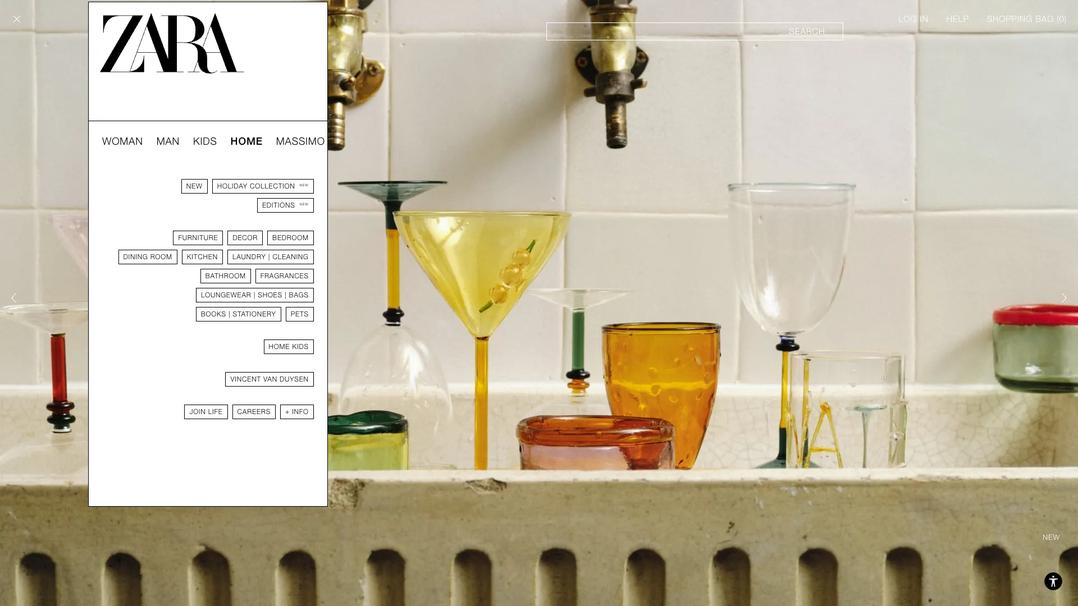 Task type: describe. For each thing, give the bounding box(es) containing it.
+ info
[[285, 408, 309, 416]]

join life
[[189, 408, 223, 416]]

home kids link
[[264, 340, 314, 354]]

decor
[[233, 234, 258, 242]]

| for shoes
[[254, 291, 256, 299]]

room
[[150, 253, 172, 261]]

loungewear | shoes | bags
[[201, 291, 309, 299]]

home for home
[[231, 135, 263, 147]]

furniture
[[178, 234, 218, 242]]

fragrances link
[[255, 269, 314, 284]]

bathroom link
[[200, 269, 251, 284]]

careers link
[[232, 405, 276, 420]]

bedroom
[[272, 234, 309, 242]]

new link
[[181, 179, 208, 194]]

dining room
[[123, 253, 172, 261]]

join life link
[[184, 405, 228, 420]]

dining
[[123, 253, 148, 261]]

1 vertical spatial kids
[[292, 343, 309, 351]]

bags
[[289, 291, 309, 299]]

| for stationery
[[229, 311, 231, 318]]

books | stationery
[[201, 311, 276, 318]]

search link
[[547, 22, 844, 40]]

vincent
[[231, 376, 261, 384]]

help
[[947, 14, 969, 24]]

shopping bag ( 0 )
[[987, 14, 1067, 24]]

+
[[285, 408, 290, 416]]

massimo
[[276, 135, 325, 147]]

log in
[[899, 14, 929, 24]]

woman link
[[102, 135, 143, 148]]

van
[[263, 376, 277, 384]]

0 horizontal spatial kids
[[193, 135, 217, 147]]

info
[[292, 408, 309, 416]]

help link
[[947, 13, 969, 25]]

home kids
[[269, 343, 309, 351]]

collection
[[250, 183, 295, 190]]

man
[[157, 135, 180, 147]]

dining room link
[[118, 250, 177, 265]]

new inside holiday collection new
[[300, 183, 309, 187]]

0
[[1060, 14, 1065, 24]]

careers
[[237, 408, 271, 416]]

join
[[189, 408, 206, 416]]

new left 'holiday'
[[186, 183, 203, 190]]

in
[[920, 14, 929, 24]]

massimo dutti link
[[276, 135, 358, 148]]

decor link
[[228, 231, 263, 245]]

kitchen link
[[182, 250, 223, 265]]

zara logo united states. go to homepage image
[[100, 13, 244, 74]]



Task type: locate. For each thing, give the bounding box(es) containing it.
fragrances
[[260, 272, 309, 280]]

bag
[[1036, 14, 1054, 24]]

Product search search field
[[547, 22, 844, 40]]

loungewear
[[201, 291, 251, 299]]

kids right the man
[[193, 135, 217, 147]]

1 horizontal spatial kids
[[292, 343, 309, 351]]

home
[[231, 135, 263, 147], [269, 343, 290, 351]]

bedroom link
[[267, 231, 314, 245]]

home for home kids
[[269, 343, 290, 351]]

holiday
[[217, 183, 248, 190]]

holiday collection new
[[217, 183, 309, 190]]

kids
[[193, 135, 217, 147], [292, 343, 309, 351]]

search
[[789, 26, 825, 37]]

duysen
[[280, 376, 309, 384]]

home right kids "link"
[[231, 135, 263, 147]]

| for cleaning
[[268, 253, 270, 261]]

life
[[208, 408, 223, 416]]

new right editions
[[300, 202, 309, 206]]

shopping
[[987, 14, 1033, 24]]

0 status
[[1060, 14, 1065, 24]]

new inside editions new
[[300, 202, 309, 206]]

zara logo united states. image
[[100, 13, 244, 74]]

bathroom
[[205, 272, 246, 280]]

kids link
[[193, 135, 217, 148]]

| left bags at the left of page
[[285, 291, 287, 299]]

| right books
[[229, 311, 231, 318]]

|
[[268, 253, 270, 261], [254, 291, 256, 299], [285, 291, 287, 299], [229, 311, 231, 318]]

+ info link
[[280, 405, 314, 420]]

books
[[201, 311, 226, 318]]

kids down pets
[[292, 343, 309, 351]]

0 vertical spatial kids
[[193, 135, 217, 147]]

(
[[1057, 14, 1060, 24]]

home link
[[231, 135, 263, 148]]

laundry | cleaning link
[[227, 250, 314, 265]]

editions new
[[262, 202, 309, 209]]

massimo dutti
[[276, 135, 358, 147]]

| left shoes
[[254, 291, 256, 299]]

editions
[[262, 202, 295, 209]]

laundry | cleaning
[[233, 253, 309, 261]]

)
[[1065, 14, 1067, 24]]

vincent van duysen
[[231, 376, 309, 384]]

1 vertical spatial home
[[269, 343, 290, 351]]

0 vertical spatial home
[[231, 135, 263, 147]]

loungewear | shoes | bags link
[[196, 288, 314, 303]]

log
[[899, 14, 917, 24]]

vincent van duysen link
[[225, 372, 314, 387]]

new
[[186, 183, 203, 190], [300, 183, 309, 187], [300, 202, 309, 206]]

laundry
[[233, 253, 266, 261]]

pets link
[[286, 307, 314, 322]]

dutti
[[328, 135, 358, 147]]

home inside the home kids link
[[269, 343, 290, 351]]

0 horizontal spatial home
[[231, 135, 263, 147]]

| right laundry
[[268, 253, 270, 261]]

furniture link
[[173, 231, 223, 245]]

kitchen
[[187, 253, 218, 261]]

books | stationery link
[[196, 307, 281, 322]]

log in link
[[899, 13, 929, 25]]

man link
[[157, 135, 180, 148]]

pets
[[291, 311, 309, 318]]

new up editions new
[[300, 183, 309, 187]]

woman
[[102, 135, 143, 147]]

shoes
[[258, 291, 282, 299]]

1 horizontal spatial home
[[269, 343, 290, 351]]

cleaning
[[273, 253, 309, 261]]

stationery
[[233, 311, 276, 318]]

home up van
[[269, 343, 290, 351]]



Task type: vqa. For each thing, say whether or not it's contained in the screenshot.
"KIDS" Link
yes



